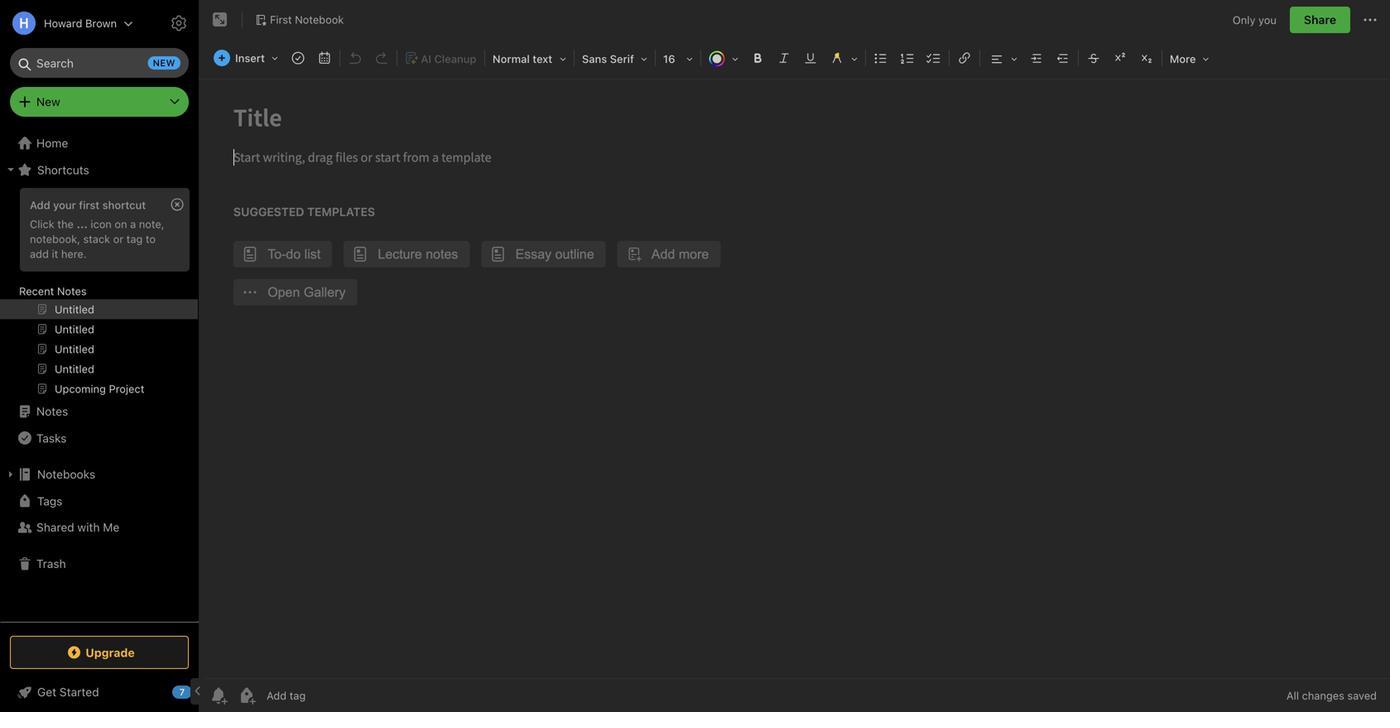 Task type: vqa. For each thing, say whether or not it's contained in the screenshot.
'Group' containing Add your first shortcut
yes



Task type: locate. For each thing, give the bounding box(es) containing it.
upgrade button
[[10, 636, 189, 669]]

trash link
[[0, 551, 198, 577]]

group containing add your first shortcut
[[0, 183, 198, 405]]

...
[[77, 218, 88, 230]]

shortcut
[[102, 199, 146, 211]]

notes up tasks
[[36, 405, 68, 418]]

indent image
[[1025, 46, 1048, 70]]

notes link
[[0, 398, 198, 425]]

text
[[533, 53, 553, 65]]

saved
[[1348, 689, 1377, 702]]

group
[[0, 183, 198, 405]]

add
[[30, 199, 50, 211]]

me
[[103, 520, 119, 534]]

settings image
[[169, 13, 189, 33]]

a
[[130, 218, 136, 230]]

upgrade
[[86, 646, 135, 659]]

bulleted list image
[[869, 46, 893, 70]]

Font family field
[[576, 46, 653, 70]]

add
[[30, 247, 49, 260]]

insert
[[235, 52, 265, 64]]

notebooks link
[[0, 461, 198, 488]]

add tag image
[[237, 686, 257, 706]]

Add tag field
[[265, 689, 389, 703]]

trash
[[36, 557, 66, 571]]

all changes saved
[[1287, 689, 1377, 702]]

Help and Learning task checklist field
[[0, 679, 199, 706]]

shared with me link
[[0, 514, 198, 541]]

More field
[[1164, 46, 1215, 70]]

Account field
[[0, 7, 133, 40]]

normal
[[493, 53, 530, 65]]

started
[[60, 685, 99, 699]]

More actions field
[[1360, 7, 1380, 33]]

you
[[1259, 13, 1277, 26]]

Heading level field
[[487, 46, 572, 70]]

tag
[[126, 233, 143, 245]]

shortcuts button
[[0, 157, 198, 183]]

tree containing home
[[0, 130, 199, 621]]

icon on a note, notebook, stack or tag to add it here.
[[30, 218, 164, 260]]

Alignment field
[[982, 46, 1023, 70]]

tasks
[[36, 431, 67, 445]]

notes
[[57, 285, 87, 297], [36, 405, 68, 418]]

howard brown
[[44, 17, 117, 29]]

get
[[37, 685, 56, 699]]

add a reminder image
[[209, 686, 229, 706]]

numbered list image
[[896, 46, 919, 70]]

bold image
[[746, 46, 769, 70]]

subscript image
[[1135, 46, 1158, 70]]

with
[[77, 520, 100, 534]]

new button
[[10, 87, 189, 117]]

1 vertical spatial notes
[[36, 405, 68, 418]]

expand notebooks image
[[4, 468, 17, 481]]

click
[[30, 218, 54, 230]]

click to collapse image
[[193, 681, 205, 701]]

your
[[53, 199, 76, 211]]

notes right "recent"
[[57, 285, 87, 297]]

tree
[[0, 130, 199, 621]]

notebooks
[[37, 467, 95, 481]]

outdent image
[[1052, 46, 1075, 70]]

note window element
[[199, 0, 1390, 712]]

tags
[[37, 494, 62, 508]]

changes
[[1302, 689, 1345, 702]]

checklist image
[[922, 46, 946, 70]]



Task type: describe. For each thing, give the bounding box(es) containing it.
notebook,
[[30, 233, 80, 245]]

howard
[[44, 17, 82, 29]]

add your first shortcut
[[30, 199, 146, 211]]

on
[[115, 218, 127, 230]]

click the ...
[[30, 218, 88, 230]]

notes inside notes "link"
[[36, 405, 68, 418]]

shortcuts
[[37, 163, 89, 177]]

serif
[[610, 53, 634, 65]]

recent notes
[[19, 285, 87, 297]]

16
[[663, 53, 675, 65]]

Search text field
[[22, 48, 177, 78]]

the
[[57, 218, 74, 230]]

to
[[146, 233, 156, 245]]

calendar event image
[[313, 46, 336, 70]]

first
[[270, 13, 292, 26]]

shared with me
[[36, 520, 119, 534]]

new
[[153, 58, 176, 68]]

Insert field
[[209, 46, 284, 70]]

or
[[113, 233, 123, 245]]

more
[[1170, 53, 1196, 65]]

it
[[52, 247, 58, 260]]

brown
[[85, 17, 117, 29]]

task image
[[286, 46, 310, 70]]

all
[[1287, 689, 1299, 702]]

insert link image
[[953, 46, 976, 70]]

new search field
[[22, 48, 181, 78]]

recent
[[19, 285, 54, 297]]

shared
[[36, 520, 74, 534]]

italic image
[[773, 46, 796, 70]]

here.
[[61, 247, 87, 260]]

only
[[1233, 13, 1256, 26]]

underline image
[[799, 46, 822, 70]]

stack
[[83, 233, 110, 245]]

Note Editor text field
[[199, 79, 1390, 678]]

share
[[1304, 13, 1336, 26]]

sans serif
[[582, 53, 634, 65]]

note,
[[139, 218, 164, 230]]

icon
[[91, 218, 112, 230]]

notebook
[[295, 13, 344, 26]]

superscript image
[[1109, 46, 1132, 70]]

tags button
[[0, 488, 198, 514]]

new
[[36, 95, 60, 108]]

sans
[[582, 53, 607, 65]]

only you
[[1233, 13, 1277, 26]]

home link
[[0, 130, 199, 157]]

group inside 'tree'
[[0, 183, 198, 405]]

first notebook
[[270, 13, 344, 26]]

tasks button
[[0, 425, 198, 451]]

7
[[179, 687, 185, 698]]

more actions image
[[1360, 10, 1380, 30]]

Highlight field
[[824, 46, 864, 70]]

normal text
[[493, 53, 553, 65]]

Font size field
[[657, 46, 699, 70]]

first notebook button
[[249, 8, 350, 31]]

Font color field
[[703, 46, 744, 70]]

get started
[[37, 685, 99, 699]]

home
[[36, 136, 68, 150]]

0 vertical spatial notes
[[57, 285, 87, 297]]

share button
[[1290, 7, 1351, 33]]

strikethrough image
[[1082, 46, 1105, 70]]

first
[[79, 199, 100, 211]]

expand note image
[[210, 10, 230, 30]]



